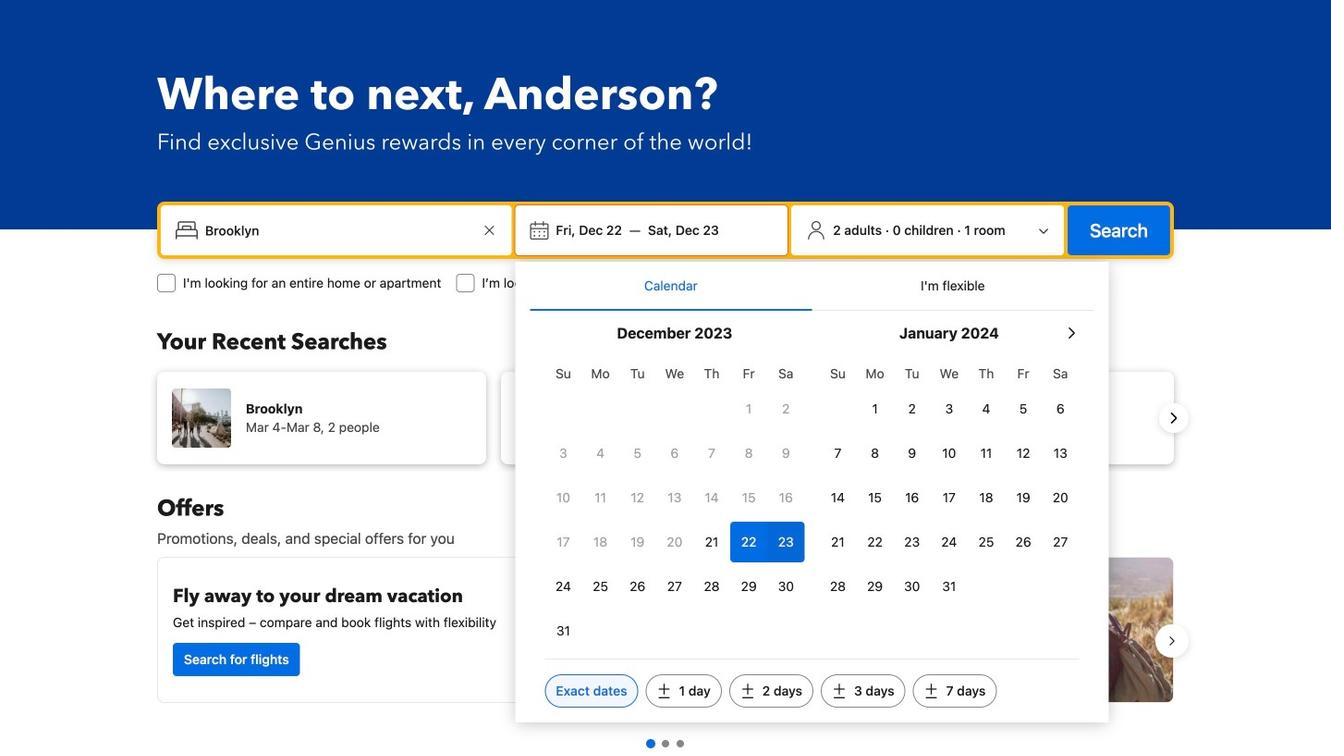 Task type: locate. For each thing, give the bounding box(es) containing it.
26 January 2024 checkbox
[[1006, 522, 1043, 562]]

0 vertical spatial region
[[142, 364, 1190, 472]]

1 region from the top
[[142, 364, 1190, 472]]

1 January 2024 checkbox
[[857, 388, 894, 429]]

tab list
[[530, 262, 1095, 312]]

fly away to your dream vacation image
[[528, 573, 643, 687]]

27 January 2024 checkbox
[[1043, 522, 1080, 562]]

14 January 2024 checkbox
[[820, 477, 857, 518]]

17 January 2024 checkbox
[[931, 477, 968, 518]]

31 December 2023 checkbox
[[545, 610, 582, 651]]

12 December 2023 checkbox
[[619, 477, 657, 518]]

7 January 2024 checkbox
[[820, 433, 857, 474]]

12 January 2024 checkbox
[[1006, 433, 1043, 474]]

24 December 2023 checkbox
[[545, 566, 582, 607]]

15 December 2023 checkbox
[[731, 477, 768, 518]]

next image
[[1164, 407, 1186, 429]]

0 horizontal spatial grid
[[545, 355, 805, 651]]

8 December 2023 checkbox
[[731, 433, 768, 474]]

16 January 2024 checkbox
[[894, 477, 931, 518]]

1 horizontal spatial grid
[[820, 355, 1080, 607]]

cell up 30 december 2023 option
[[768, 518, 805, 562]]

20 December 2023 checkbox
[[657, 522, 694, 562]]

14 December 2023 checkbox
[[694, 477, 731, 518]]

2 January 2024 checkbox
[[894, 388, 931, 429]]

24 January 2024 checkbox
[[931, 522, 968, 562]]

grid
[[545, 355, 805, 651], [820, 355, 1080, 607]]

cell up the 29 december 2023 checkbox
[[731, 518, 768, 562]]

progress bar
[[647, 739, 684, 748]]

18 December 2023 checkbox
[[582, 522, 619, 562]]

1 vertical spatial region
[[142, 549, 1190, 733]]

region
[[142, 364, 1190, 472], [142, 549, 1190, 733]]

10 December 2023 checkbox
[[545, 477, 582, 518]]

9 January 2024 checkbox
[[894, 433, 931, 474]]

29 January 2024 checkbox
[[857, 566, 894, 607]]

2 December 2023 checkbox
[[768, 388, 805, 429]]

cell
[[731, 518, 768, 562], [768, 518, 805, 562]]

25 December 2023 checkbox
[[582, 566, 619, 607]]

4 December 2023 checkbox
[[582, 433, 619, 474]]



Task type: describe. For each thing, give the bounding box(es) containing it.
15 January 2024 checkbox
[[857, 477, 894, 518]]

16 December 2023 checkbox
[[768, 477, 805, 518]]

1 December 2023 checkbox
[[731, 388, 768, 429]]

17 December 2023 checkbox
[[545, 522, 582, 562]]

9 December 2023 checkbox
[[768, 433, 805, 474]]

22 January 2024 checkbox
[[857, 522, 894, 562]]

3 January 2024 checkbox
[[931, 388, 968, 429]]

21 December 2023 checkbox
[[694, 522, 731, 562]]

5 December 2023 checkbox
[[619, 433, 657, 474]]

7 December 2023 checkbox
[[694, 433, 731, 474]]

31 January 2024 checkbox
[[931, 566, 968, 607]]

20 January 2024 checkbox
[[1043, 477, 1080, 518]]

8 January 2024 checkbox
[[857, 433, 894, 474]]

Where are you going? field
[[198, 214, 479, 247]]

2 grid from the left
[[820, 355, 1080, 607]]

30 January 2024 checkbox
[[894, 566, 931, 607]]

13 January 2024 checkbox
[[1043, 433, 1080, 474]]

1 cell from the left
[[731, 518, 768, 562]]

19 January 2024 checkbox
[[1006, 477, 1043, 518]]

23 January 2024 checkbox
[[894, 522, 931, 562]]

23 December 2023 checkbox
[[768, 522, 805, 562]]

27 December 2023 checkbox
[[657, 566, 694, 607]]

4 January 2024 checkbox
[[968, 388, 1006, 429]]

30 December 2023 checkbox
[[768, 566, 805, 607]]

26 December 2023 checkbox
[[619, 566, 657, 607]]

25 January 2024 checkbox
[[968, 522, 1006, 562]]

11 January 2024 checkbox
[[968, 433, 1006, 474]]

group of friends hiking in the mountains on a sunny day image
[[674, 558, 1174, 702]]

21 January 2024 checkbox
[[820, 522, 857, 562]]

5 January 2024 checkbox
[[1006, 388, 1043, 429]]

6 December 2023 checkbox
[[657, 433, 694, 474]]

10 January 2024 checkbox
[[931, 433, 968, 474]]

18 January 2024 checkbox
[[968, 477, 1006, 518]]

3 December 2023 checkbox
[[545, 433, 582, 474]]

19 December 2023 checkbox
[[619, 522, 657, 562]]

1 grid from the left
[[545, 355, 805, 651]]

2 region from the top
[[142, 549, 1190, 733]]

28 January 2024 checkbox
[[820, 566, 857, 607]]

13 December 2023 checkbox
[[657, 477, 694, 518]]

2 cell from the left
[[768, 518, 805, 562]]

22 December 2023 checkbox
[[731, 522, 768, 562]]

29 December 2023 checkbox
[[731, 566, 768, 607]]

28 December 2023 checkbox
[[694, 566, 731, 607]]

11 December 2023 checkbox
[[582, 477, 619, 518]]

6 January 2024 checkbox
[[1043, 388, 1080, 429]]



Task type: vqa. For each thing, say whether or not it's contained in the screenshot.
20 December 2023 checkbox
yes



